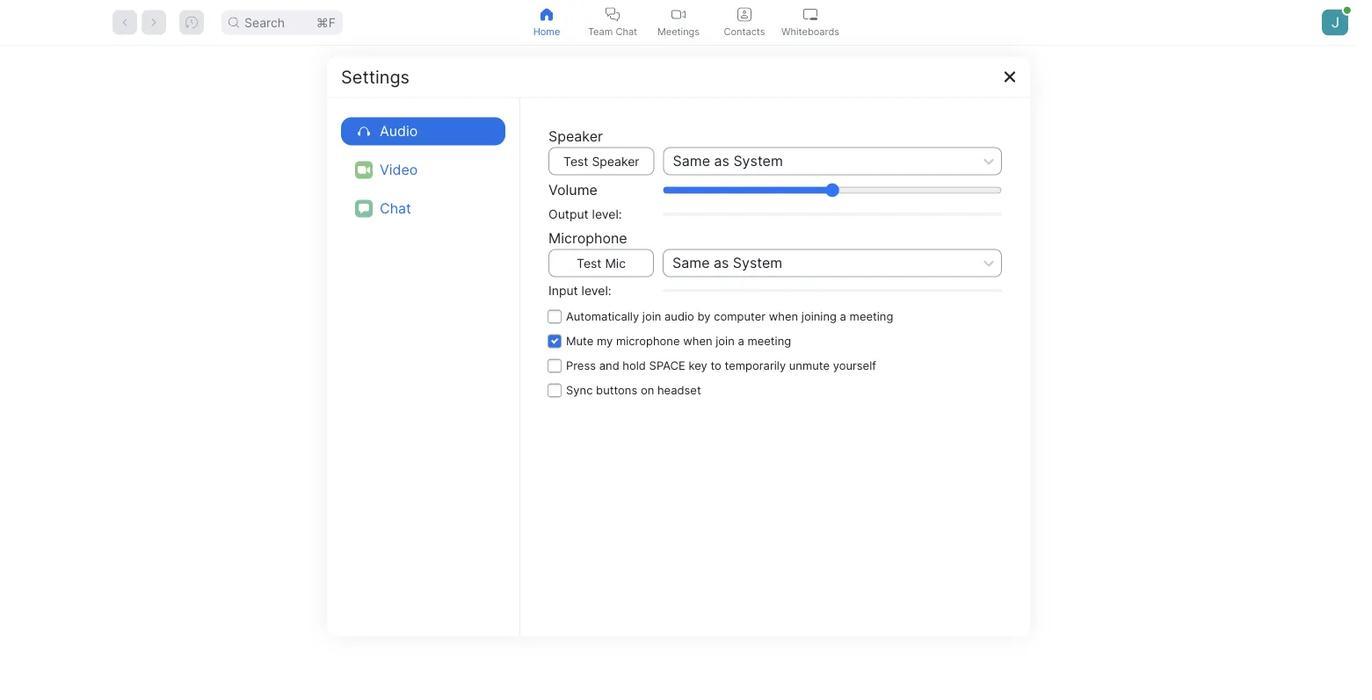Task type: locate. For each thing, give the bounding box(es) containing it.
as
[[715, 153, 730, 170], [714, 255, 729, 272]]

contacts
[[724, 26, 766, 37]]

2 same from the top
[[673, 255, 710, 272]]

team
[[588, 26, 613, 37]]

1 same as system from the top
[[673, 153, 783, 170]]

03:29
[[746, 210, 844, 253]]

1 horizontal spatial meeting
[[850, 310, 894, 324]]

audio
[[665, 310, 695, 324]]

system for test speaker
[[734, 153, 783, 170]]

join up microphone
[[643, 310, 662, 324]]

system
[[734, 153, 783, 170], [733, 255, 783, 272]]

test speaker button
[[549, 147, 655, 175]]

computer
[[714, 310, 766, 324]]

test down microphone
[[577, 256, 602, 271]]

monday,
[[749, 256, 795, 270]]

a right the joining
[[840, 310, 847, 324]]

None range field
[[663, 183, 1003, 197]]

1 vertical spatial same as system
[[673, 255, 783, 272]]

chat link
[[341, 195, 506, 223]]

1 horizontal spatial join
[[716, 335, 735, 348]]

pm
[[853, 210, 907, 253]]

progress bar for output level :
[[663, 213, 1003, 216]]

0 vertical spatial as
[[715, 153, 730, 170]]

test up volume
[[564, 154, 589, 169]]

magnifier image
[[229, 17, 239, 28]]

home
[[534, 26, 561, 37]]

1 vertical spatial same
[[673, 255, 710, 272]]

sync buttons on headset
[[566, 384, 702, 398]]

level
[[592, 207, 619, 222], [582, 284, 608, 299]]

: for input level :
[[608, 284, 612, 299]]

home small image
[[540, 7, 554, 22], [540, 7, 554, 22]]

same as system
[[673, 153, 783, 170], [673, 255, 783, 272]]

0 vertical spatial when
[[769, 310, 799, 324]]

november
[[798, 256, 854, 270]]

when
[[769, 310, 799, 324], [683, 335, 713, 348]]

progress bar up november in the top of the page
[[663, 213, 1003, 216]]

contacts button
[[712, 0, 778, 45]]

1 same from the top
[[673, 153, 711, 170]]

search
[[245, 15, 285, 30]]

whiteboard small image
[[804, 7, 818, 22], [804, 7, 818, 22]]

speaker up test speaker
[[549, 128, 603, 145]]

1 vertical spatial as
[[714, 255, 729, 272]]

same
[[673, 153, 711, 170], [673, 255, 710, 272]]

yourself
[[833, 359, 877, 373]]

1 horizontal spatial a
[[840, 310, 847, 324]]

when up the key
[[683, 335, 713, 348]]

meeting down automatically join audio by computer when joining a meeting checkbox
[[748, 335, 792, 348]]

2023
[[876, 256, 904, 270]]

0 horizontal spatial chat
[[380, 200, 412, 217]]

my
[[597, 335, 613, 348]]

chat inside button
[[616, 26, 638, 37]]

0 vertical spatial test
[[564, 154, 589, 169]]

mute
[[566, 335, 594, 348]]

test for test mic
[[577, 256, 602, 271]]

1 vertical spatial chat
[[380, 200, 412, 217]]

close image
[[1003, 70, 1018, 84]]

meetings
[[658, 26, 700, 37]]

meeting
[[850, 310, 894, 324], [748, 335, 792, 348]]

chat image
[[355, 200, 373, 218], [359, 204, 369, 214]]

0 horizontal spatial meeting
[[748, 335, 792, 348]]

a
[[840, 310, 847, 324], [738, 335, 745, 348]]

1 vertical spatial system
[[733, 255, 783, 272]]

join
[[643, 310, 662, 324], [716, 335, 735, 348]]

level up microphone
[[592, 207, 619, 222]]

same for speaker
[[673, 153, 711, 170]]

volume
[[549, 182, 598, 199]]

meetings button
[[646, 0, 712, 45]]

level up automatically
[[582, 284, 608, 299]]

chat inside settings tab list
[[380, 200, 412, 217]]

plus squircle image
[[531, 263, 570, 301], [531, 263, 570, 301]]

1 vertical spatial speaker
[[592, 154, 640, 169]]

0 vertical spatial progress bar
[[663, 213, 1003, 216]]

1 vertical spatial progress bar
[[663, 289, 1003, 293]]

0 vertical spatial :
[[619, 207, 622, 222]]

a down computer
[[738, 335, 745, 348]]

join up press and hold space key to temporarily unmute yourself
[[716, 335, 735, 348]]

0 vertical spatial chat
[[616, 26, 638, 37]]

1 horizontal spatial when
[[769, 310, 799, 324]]

1 horizontal spatial :
[[619, 207, 622, 222]]

system for test mic
[[733, 255, 783, 272]]

test
[[564, 154, 589, 169], [577, 256, 602, 271]]

by
[[698, 310, 711, 324]]

0 vertical spatial same as system
[[673, 153, 783, 170]]

1 vertical spatial level
[[582, 284, 608, 299]]

test for test speaker
[[564, 154, 589, 169]]

team chat image
[[606, 7, 620, 22]]

whiteboards
[[782, 26, 840, 37]]

: up automatically
[[608, 284, 612, 299]]

1 horizontal spatial chat
[[616, 26, 638, 37]]

output level :
[[549, 207, 622, 222]]

profile contact image
[[738, 7, 752, 22]]

automatically join audio by computer when joining a meeting
[[566, 310, 894, 324]]

video
[[380, 161, 418, 179]]

headphone image
[[355, 123, 373, 140], [358, 125, 370, 138]]

settings tab list
[[341, 112, 506, 228]]

1 vertical spatial join
[[716, 335, 735, 348]]

microphone
[[549, 230, 628, 247]]

:
[[619, 207, 622, 222], [608, 284, 612, 299]]

meeting up "yourself"
[[850, 310, 894, 324]]

system up "03:29"
[[734, 153, 783, 170]]

0 horizontal spatial a
[[738, 335, 745, 348]]

chat
[[616, 26, 638, 37], [380, 200, 412, 217]]

0 vertical spatial same
[[673, 153, 711, 170]]

press and hold space key to temporarily unmute yourself
[[566, 359, 877, 373]]

settings
[[341, 66, 410, 88]]

video on image for video link
[[355, 161, 373, 179]]

: up microphone
[[619, 207, 622, 222]]

when up mute my microphone when join a meeting checkbox
[[769, 310, 799, 324]]

1 vertical spatial test
[[577, 256, 602, 271]]

hold
[[623, 359, 646, 373]]

team chat image
[[606, 7, 620, 22]]

microphone
[[616, 335, 680, 348]]

27,
[[858, 256, 873, 270]]

0 vertical spatial level
[[592, 207, 619, 222]]

speaker up volume
[[592, 154, 640, 169]]

2 same as system from the top
[[673, 255, 783, 272]]

video on image for meetings button
[[672, 7, 686, 22]]

0 horizontal spatial :
[[608, 284, 612, 299]]

video on image
[[672, 7, 686, 22], [355, 161, 373, 179], [358, 164, 370, 176]]

1 vertical spatial when
[[683, 335, 713, 348]]

0 horizontal spatial when
[[683, 335, 713, 348]]

join
[[538, 334, 563, 349]]

home button
[[514, 0, 580, 45]]

1 progress bar from the top
[[663, 213, 1003, 216]]

1 vertical spatial a
[[738, 335, 745, 348]]

chat down team chat icon at left top
[[616, 26, 638, 37]]

as for mic
[[714, 255, 729, 272]]

progress bar
[[663, 213, 1003, 216], [663, 289, 1003, 293]]

same as system for test speaker
[[673, 153, 783, 170]]

0 vertical spatial system
[[734, 153, 783, 170]]

tab list
[[514, 0, 844, 45]]

speaker
[[549, 128, 603, 145], [592, 154, 640, 169]]

press
[[566, 359, 596, 373]]

0 vertical spatial join
[[643, 310, 662, 324]]

video on image inside meetings button
[[672, 7, 686, 22]]

2 progress bar from the top
[[663, 289, 1003, 293]]

mic
[[605, 256, 626, 271]]

progress bar down november in the top of the page
[[663, 289, 1003, 293]]

chat down video
[[380, 200, 412, 217]]

level for output level
[[592, 207, 619, 222]]

1 vertical spatial :
[[608, 284, 612, 299]]

system down "03:29"
[[733, 255, 783, 272]]

online image
[[1345, 7, 1352, 14], [1345, 7, 1352, 14]]



Task type: describe. For each thing, give the bounding box(es) containing it.
video on image inside image
[[358, 164, 370, 176]]

0 vertical spatial a
[[840, 310, 847, 324]]

⌘f
[[316, 15, 336, 30]]

progress bar for input level :
[[663, 289, 1003, 293]]

on
[[641, 384, 655, 398]]

headset
[[658, 384, 702, 398]]

whiteboards button
[[778, 0, 844, 45]]

audio
[[380, 123, 418, 140]]

0 vertical spatial meeting
[[850, 310, 894, 324]]

test speaker
[[564, 154, 640, 169]]

and
[[600, 359, 620, 373]]

test mic button
[[549, 249, 654, 277]]

1 vertical spatial meeting
[[748, 335, 792, 348]]

video link
[[341, 156, 506, 184]]

Press and hold SPACE key to temporarily unmute yourself checkbox
[[549, 354, 1003, 379]]

to
[[711, 359, 722, 373]]

sync
[[566, 384, 593, 398]]

close image
[[1003, 70, 1018, 84]]

same as system for test mic
[[673, 255, 783, 272]]

input
[[549, 284, 578, 299]]

Automatically join audio by computer when joining a meeting checkbox
[[549, 305, 1003, 329]]

03:29 pm monday, november 27, 2023
[[746, 210, 907, 270]]

0 vertical spatial speaker
[[549, 128, 603, 145]]

team chat
[[588, 26, 638, 37]]

mute my microphone when join a meeting
[[566, 335, 792, 348]]

unmute
[[790, 359, 830, 373]]

: for output level :
[[619, 207, 622, 222]]

joining
[[802, 310, 837, 324]]

team chat button
[[580, 0, 646, 45]]

output
[[549, 207, 589, 222]]

key
[[689, 359, 708, 373]]

buttons
[[596, 384, 638, 398]]

test mic
[[577, 256, 626, 271]]

automatically
[[566, 310, 640, 324]]

0 horizontal spatial join
[[643, 310, 662, 324]]

space
[[650, 359, 686, 373]]

speaker inside button
[[592, 154, 640, 169]]

temporarily
[[725, 359, 786, 373]]

avatar image
[[1323, 9, 1349, 36]]

Sync buttons on headset checkbox
[[549, 379, 1003, 403]]

same for mic
[[673, 255, 710, 272]]

video on image
[[672, 7, 686, 22]]

as for speaker
[[715, 153, 730, 170]]

tab list containing home
[[514, 0, 844, 45]]

home tab panel
[[0, 46, 1358, 694]]

level for input level
[[582, 284, 608, 299]]

Mute my microphone when join a meeting checkbox
[[549, 329, 1003, 354]]

input level :
[[549, 284, 612, 299]]

profile contact image
[[738, 7, 752, 22]]

audio link
[[341, 117, 506, 146]]

magnifier image
[[229, 17, 239, 28]]



Task type: vqa. For each thing, say whether or not it's contained in the screenshot.
1st 100 from right
no



